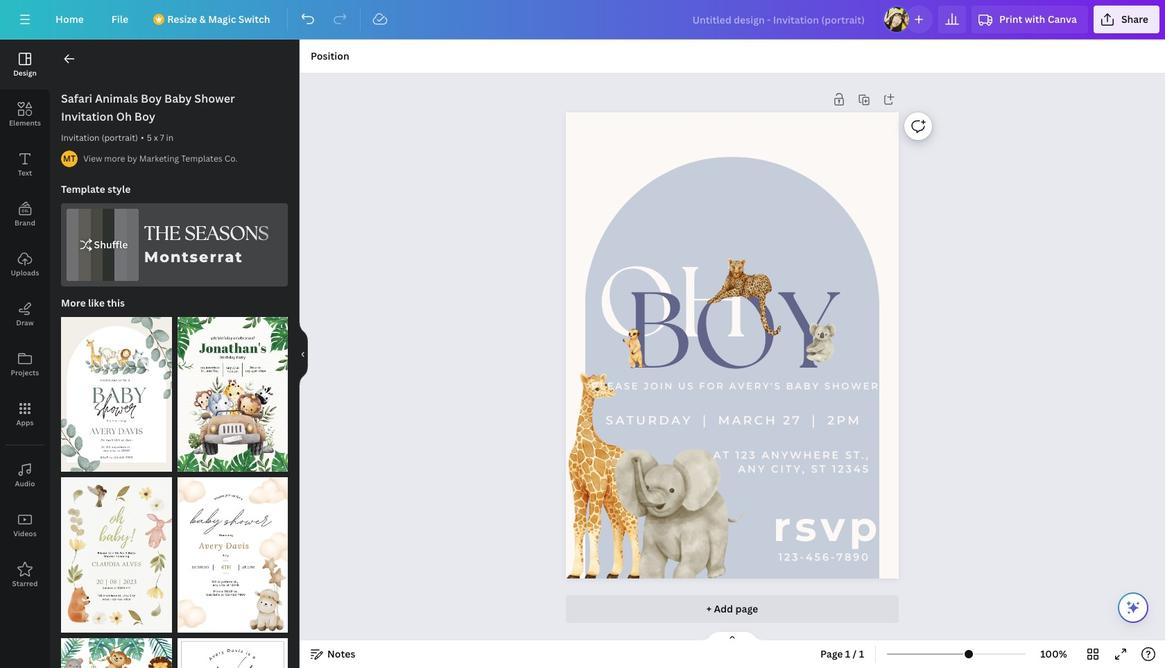 Task type: locate. For each thing, give the bounding box(es) containing it.
1 vertical spatial shower
[[825, 380, 880, 391]]

aesthetic gender neutral baby shower invitation with lamb group
[[177, 469, 288, 633]]

1 vertical spatial invitation
[[61, 132, 100, 144]]

green aesthetic minimalist animals birthdar invitation group
[[177, 309, 288, 472]]

oh
[[597, 247, 749, 359]]

animals
[[95, 91, 138, 106]]

page
[[821, 647, 843, 660]]

st
[[811, 463, 828, 475]]

any
[[738, 463, 767, 475]]

view
[[83, 153, 102, 164]]

avery's
[[729, 380, 782, 391]]

100% button
[[1032, 643, 1077, 665]]

projects button
[[0, 339, 50, 389]]

shower up "2pm"
[[825, 380, 880, 391]]

design button
[[0, 40, 50, 89]]

shower
[[194, 91, 235, 106], [825, 380, 880, 391]]

1
[[846, 647, 851, 660], [859, 647, 864, 660]]

at
[[714, 449, 731, 461]]

1 1 from the left
[[846, 647, 851, 660]]

wild one safari first birthday invitation image
[[177, 638, 288, 668]]

file
[[112, 12, 128, 26]]

share
[[1122, 12, 1149, 26]]

boy right oh
[[134, 109, 155, 124]]

view more by marketing templates co. button
[[83, 152, 238, 166]]

1 invitation from the top
[[61, 109, 114, 124]]

invitation
[[61, 109, 114, 124], [61, 132, 100, 144]]

7
[[160, 132, 164, 144]]

0 vertical spatial shower
[[194, 91, 235, 106]]

elements button
[[0, 89, 50, 139]]

│ down for
[[698, 412, 713, 427]]

resize & magic switch button
[[145, 6, 281, 33]]

at 123 anywhere st., any city, st 12345
[[714, 449, 870, 475]]

please
[[592, 380, 640, 391]]

(portrait)
[[102, 132, 138, 144]]

boy
[[626, 270, 839, 392]]

shower up templates
[[194, 91, 235, 106]]

1 horizontal spatial 1
[[859, 647, 864, 660]]

greenery safari baby shower invitation image
[[61, 317, 172, 472]]

in
[[166, 132, 174, 144]]

5
[[147, 132, 152, 144]]

position button
[[305, 45, 355, 67]]

0 horizontal spatial │
[[698, 412, 713, 427]]

file button
[[100, 6, 140, 33]]

template
[[61, 182, 105, 196]]

0 horizontal spatial baby
[[164, 91, 192, 106]]

print with canva
[[1000, 12, 1077, 26]]

videos button
[[0, 500, 50, 550]]

saturday
[[606, 412, 693, 427]]

position
[[311, 49, 349, 62]]

uploads button
[[0, 239, 50, 289]]

marketing templates co. image
[[61, 151, 78, 167]]

1 left '/'
[[846, 647, 851, 660]]

canva
[[1048, 12, 1077, 26]]

0 horizontal spatial shower
[[194, 91, 235, 106]]

boy right animals
[[141, 91, 162, 106]]

the
[[144, 223, 181, 245]]

0 vertical spatial invitation
[[61, 109, 114, 124]]

marketing templates co. element
[[61, 151, 78, 167]]

invitation inside safari animals boy baby shower invitation oh boy
[[61, 109, 114, 124]]

│ right 27
[[808, 412, 822, 427]]

baby up in
[[164, 91, 192, 106]]

1 horizontal spatial │
[[808, 412, 822, 427]]

apps
[[16, 418, 34, 427]]

montserrat
[[144, 248, 243, 266]]

rsvp
[[773, 501, 882, 551]]

magic
[[208, 12, 236, 26]]

boy
[[141, 91, 162, 106], [134, 109, 155, 124]]

print with canva button
[[972, 6, 1088, 33]]

+ add page
[[707, 602, 758, 615]]

0 horizontal spatial 1
[[846, 647, 851, 660]]

baby up 27
[[786, 380, 820, 391]]

starred button
[[0, 550, 50, 600]]

2 │ from the left
[[808, 412, 822, 427]]

1 horizontal spatial baby
[[786, 380, 820, 391]]

0 vertical spatial boy
[[141, 91, 162, 106]]

invitation down safari
[[61, 109, 114, 124]]

100%
[[1041, 647, 1068, 660]]

1 right '/'
[[859, 647, 864, 660]]

456-
[[806, 551, 837, 563]]

brand
[[15, 218, 35, 228]]

by
[[127, 153, 137, 164]]

0 vertical spatial baby
[[164, 91, 192, 106]]

greenery safari baby shower invitation group
[[61, 309, 172, 472]]

show pages image
[[699, 631, 766, 642]]

cream green watercolor baby shower honoring invitation group
[[61, 469, 172, 633]]

1 vertical spatial boy
[[134, 109, 155, 124]]

invitation up marketing templates co. icon
[[61, 132, 100, 144]]

share button
[[1094, 6, 1160, 33]]

co.
[[225, 153, 238, 164]]

watercolor greenery nature tropical animals 4th birthday photo invitation card image
[[61, 638, 172, 668]]

videos
[[13, 529, 37, 538]]

page
[[736, 602, 758, 615]]

templates
[[181, 153, 223, 164]]

2 1 from the left
[[859, 647, 864, 660]]

Design title text field
[[682, 6, 878, 33]]

elements
[[9, 118, 41, 128]]

/
[[853, 647, 857, 660]]

canva assistant image
[[1125, 599, 1142, 616]]



Task type: describe. For each thing, give the bounding box(es) containing it.
wild one safari first birthday invitation group
[[177, 630, 288, 668]]

anywhere
[[762, 449, 841, 461]]

27
[[783, 412, 802, 427]]

page 1 / 1
[[821, 647, 864, 660]]

cream green watercolor baby shower honoring invitation image
[[61, 478, 172, 633]]

template style
[[61, 182, 131, 196]]

print
[[1000, 12, 1023, 26]]

add
[[714, 602, 733, 615]]

2pm
[[828, 412, 862, 427]]

+
[[707, 602, 712, 615]]

marketing
[[139, 153, 179, 164]]

123
[[736, 449, 757, 461]]

+ add page button
[[566, 595, 899, 623]]

123-456-7890
[[779, 551, 870, 563]]

uploads
[[11, 268, 39, 277]]

oh
[[116, 109, 132, 124]]

with
[[1025, 12, 1046, 26]]

style
[[108, 182, 131, 196]]

home link
[[44, 6, 95, 33]]

seasons
[[185, 223, 269, 245]]

starred
[[12, 579, 38, 588]]

more like this
[[61, 296, 125, 309]]

1 horizontal spatial shower
[[825, 380, 880, 391]]

city,
[[771, 463, 807, 475]]

switch
[[238, 12, 270, 26]]

shower inside safari animals boy baby shower invitation oh boy
[[194, 91, 235, 106]]

home
[[55, 12, 84, 26]]

view more by marketing templates co.
[[83, 153, 238, 164]]

&
[[199, 12, 206, 26]]

st.,
[[845, 449, 870, 461]]

like
[[88, 296, 105, 309]]

draw button
[[0, 289, 50, 339]]

1 │ from the left
[[698, 412, 713, 427]]

123-
[[779, 551, 806, 563]]

notes
[[327, 647, 355, 660]]

invitation (portrait)
[[61, 132, 138, 144]]

1 vertical spatial baby
[[786, 380, 820, 391]]

more
[[61, 296, 86, 309]]

green aesthetic minimalist animals birthdar invitation image
[[177, 317, 288, 472]]

more
[[104, 153, 125, 164]]

notes button
[[305, 643, 361, 665]]

watercolor greenery nature tropical animals 4th birthday photo invitation card group
[[61, 630, 172, 668]]

main menu bar
[[0, 0, 1165, 40]]

hide image
[[299, 320, 308, 387]]

brand button
[[0, 189, 50, 239]]

aesthetic gender neutral baby shower invitation with lamb image
[[177, 478, 288, 633]]

audio
[[15, 479, 35, 488]]

12345
[[832, 463, 870, 475]]

resize
[[167, 12, 197, 26]]

5 x 7 in
[[147, 132, 174, 144]]

this
[[107, 296, 125, 309]]

us
[[678, 380, 695, 391]]

saturday │ march 27 │ 2pm
[[606, 412, 862, 427]]

march
[[718, 412, 778, 427]]

join
[[644, 380, 674, 391]]

resize & magic switch
[[167, 12, 270, 26]]

audio button
[[0, 450, 50, 500]]

apps button
[[0, 389, 50, 439]]

draw
[[16, 318, 34, 327]]

text
[[18, 168, 32, 178]]

text button
[[0, 139, 50, 189]]

7890
[[837, 551, 870, 563]]

x
[[154, 132, 158, 144]]

projects
[[11, 368, 39, 377]]

2 invitation from the top
[[61, 132, 100, 144]]

safari
[[61, 91, 92, 106]]

for
[[699, 380, 725, 391]]

side panel tab list
[[0, 40, 50, 600]]

the seasons montserrat
[[144, 223, 269, 266]]

baby inside safari animals boy baby shower invitation oh boy
[[164, 91, 192, 106]]

design
[[13, 68, 37, 78]]



Task type: vqa. For each thing, say whether or not it's contained in the screenshot.
oh
yes



